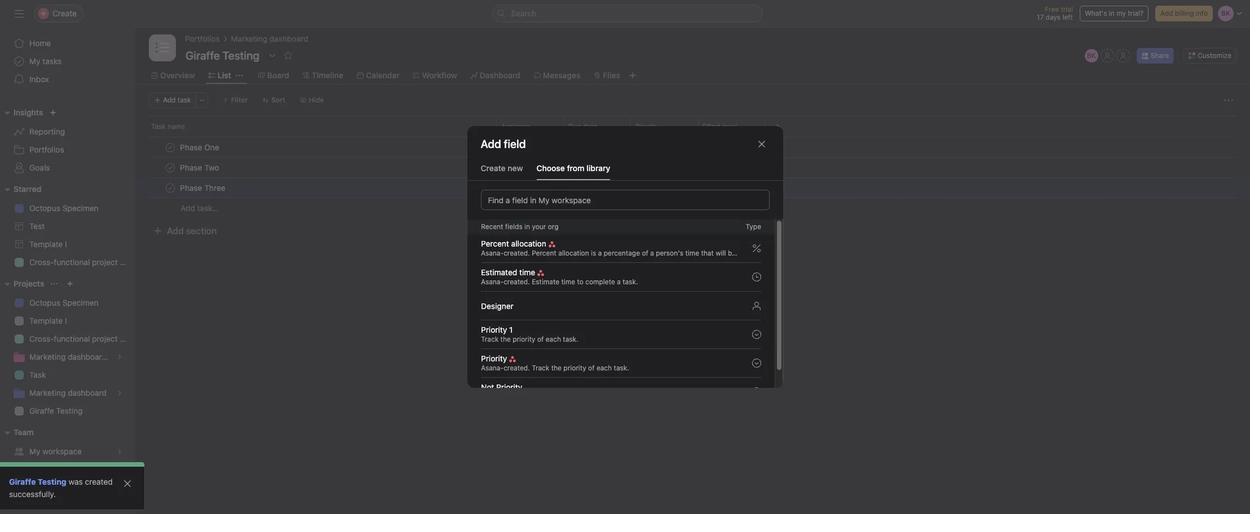 Task type: locate. For each thing, give the bounding box(es) containing it.
dashboard down task link
[[68, 389, 107, 398]]

global element
[[0, 28, 135, 95]]

due
[[568, 122, 581, 131]]

1 my from the top
[[29, 56, 40, 66]]

1 vertical spatial i
[[65, 316, 67, 326]]

completed checkbox for fr
[[164, 181, 177, 195]]

0 vertical spatial functional
[[54, 258, 90, 267]]

cross-functional project plan
[[29, 258, 135, 267], [29, 334, 135, 344]]

plan inside starred "element"
[[120, 258, 135, 267]]

1 octopus from the top
[[29, 204, 60, 213]]

template i link down test
[[7, 236, 129, 254]]

0 vertical spatial plan
[[120, 258, 135, 267]]

1 horizontal spatial dashboard
[[269, 34, 308, 43]]

1 vertical spatial giraffe
[[9, 478, 36, 487]]

nov 18
[[568, 164, 590, 172]]

i up 'marketing dashboards' on the left
[[65, 316, 67, 326]]

0 vertical spatial i
[[65, 240, 67, 249]]

2 template from the top
[[29, 316, 63, 326]]

project
[[92, 258, 118, 267], [92, 334, 118, 344]]

1 plan from the top
[[120, 258, 135, 267]]

marketing down task link
[[29, 389, 66, 398]]

completed image for fr
[[164, 181, 177, 195]]

completed checkbox inside phase three cell
[[164, 181, 177, 195]]

cross-functional project plan link down test link
[[7, 254, 135, 272]]

1 vertical spatial functional
[[54, 334, 90, 344]]

functional for cross-functional project plan link within starred "element"
[[54, 258, 90, 267]]

board
[[267, 70, 289, 80]]

task link
[[7, 367, 129, 385]]

26
[[583, 184, 591, 192]]

2 i from the top
[[65, 316, 67, 326]]

add left section
[[167, 226, 184, 236]]

cross-functional project plan down test link
[[29, 258, 135, 267]]

my
[[29, 56, 40, 66], [29, 447, 40, 457]]

1 horizontal spatial portfolios link
[[185, 33, 220, 45]]

1 vertical spatial testing
[[38, 478, 66, 487]]

specimen inside starred "element"
[[62, 204, 99, 213]]

1 vertical spatial cross-
[[29, 334, 54, 344]]

octopus for starred
[[29, 204, 60, 213]]

i down test link
[[65, 240, 67, 249]]

cross-functional project plan for cross-functional project plan link within starred "element"
[[29, 258, 135, 267]]

specimen inside projects element
[[62, 298, 99, 308]]

0 vertical spatial cross-functional project plan
[[29, 258, 135, 267]]

octopus specimen inside projects element
[[29, 298, 99, 308]]

completed image down completed icon
[[164, 181, 177, 195]]

1 horizontal spatial task
[[151, 122, 166, 131]]

2 nov from the top
[[568, 184, 581, 192]]

fr
[[506, 184, 511, 192]]

0 vertical spatial octopus specimen
[[29, 204, 99, 213]]

marketing up list
[[231, 34, 267, 43]]

nov
[[568, 164, 581, 172], [568, 184, 581, 192]]

giraffe
[[29, 407, 54, 416], [9, 478, 36, 487]]

template i link up 'marketing dashboards' on the left
[[7, 312, 129, 330]]

0 vertical spatial my
[[29, 56, 40, 66]]

what's in my trial? button
[[1080, 6, 1149, 21]]

template down projects
[[29, 316, 63, 326]]

specimen
[[62, 204, 99, 213], [62, 298, 99, 308]]

plan inside projects element
[[120, 334, 135, 344]]

octopus specimen for template i
[[29, 298, 99, 308]]

1 vertical spatial cross-functional project plan
[[29, 334, 135, 344]]

marketing dashboard link down marketing dashboards link
[[7, 385, 129, 403]]

specimen up test link
[[62, 204, 99, 213]]

1 cross- from the top
[[29, 258, 54, 267]]

completed image inside phase one cell
[[164, 141, 177, 154]]

1 cross-functional project plan from the top
[[29, 258, 135, 267]]

dashboards
[[68, 352, 111, 362]]

1 vertical spatial plan
[[120, 334, 135, 344]]

my inside "link"
[[29, 56, 40, 66]]

1 template from the top
[[29, 240, 63, 249]]

cross-functional project plan link inside starred "element"
[[7, 254, 135, 272]]

0 vertical spatial octopus
[[29, 204, 60, 213]]

files
[[603, 70, 620, 80]]

0 horizontal spatial portfolios link
[[7, 141, 129, 159]]

1 vertical spatial template
[[29, 316, 63, 326]]

octopus specimen link down projects
[[7, 294, 129, 312]]

task…
[[197, 204, 219, 213]]

billing
[[1175, 9, 1194, 17]]

2 my from the top
[[29, 447, 40, 457]]

effort level
[[703, 122, 737, 131]]

cross-
[[29, 258, 54, 267], [29, 334, 54, 344]]

info
[[1196, 9, 1208, 17]]

0 horizontal spatial task
[[29, 370, 46, 380]]

task for task name
[[151, 122, 166, 131]]

completed image for ja
[[164, 141, 177, 154]]

invite
[[32, 495, 52, 505]]

1 vertical spatial template i link
[[7, 312, 129, 330]]

1 vertical spatial portfolios
[[29, 145, 64, 155]]

2 functional from the top
[[54, 334, 90, 344]]

completed checkbox down completed checkbox
[[164, 161, 177, 175]]

1 vertical spatial marketing
[[29, 352, 66, 362]]

share
[[1151, 51, 1169, 60]]

portfolios up list link
[[185, 34, 220, 43]]

was created successfully.
[[9, 478, 113, 500]]

0 vertical spatial completed image
[[164, 141, 177, 154]]

nov left the 18
[[568, 164, 581, 172]]

starred
[[14, 184, 41, 194]]

1 vertical spatial octopus specimen
[[29, 298, 99, 308]]

2 completed checkbox from the top
[[164, 181, 177, 195]]

0 horizontal spatial marketing dashboard link
[[7, 385, 129, 403]]

marketing dashboard down task link
[[29, 389, 107, 398]]

completed image inside phase three cell
[[164, 181, 177, 195]]

cross-functional project plan link
[[7, 254, 135, 272], [7, 330, 135, 348]]

giraffe testing link up successfully.
[[9, 478, 66, 487]]

1 vertical spatial giraffe testing link
[[9, 478, 66, 487]]

template i up marketing dashboards link
[[29, 316, 67, 326]]

portfolios link down reporting
[[7, 141, 129, 159]]

0 horizontal spatial dashboard
[[68, 389, 107, 398]]

1 vertical spatial octopus specimen link
[[7, 294, 129, 312]]

marketing for marketing dashboards link
[[29, 352, 66, 362]]

marketing dashboard up add to starred image
[[231, 34, 308, 43]]

2 cross-functional project plan from the top
[[29, 334, 135, 344]]

template i inside projects element
[[29, 316, 67, 326]]

task down marketing dashboards link
[[29, 370, 46, 380]]

1 vertical spatial completed image
[[164, 181, 177, 195]]

2 octopus from the top
[[29, 298, 60, 308]]

tab list
[[467, 162, 783, 181]]

octopus specimen inside starred "element"
[[29, 204, 99, 213]]

2 completed image from the top
[[164, 181, 177, 195]]

octopus down projects
[[29, 298, 60, 308]]

1 project from the top
[[92, 258, 118, 267]]

dashboard inside projects element
[[68, 389, 107, 398]]

1 i from the top
[[65, 240, 67, 249]]

cross-functional project plan inside projects element
[[29, 334, 135, 344]]

portfolios link up list link
[[185, 33, 220, 45]]

name
[[168, 122, 185, 131]]

portfolios inside insights 'element'
[[29, 145, 64, 155]]

octopus inside projects element
[[29, 298, 60, 308]]

0 vertical spatial giraffe
[[29, 407, 54, 416]]

Completed checkbox
[[164, 161, 177, 175], [164, 181, 177, 195]]

free
[[1045, 5, 1059, 14]]

giraffe up successfully.
[[9, 478, 36, 487]]

functional inside projects element
[[54, 334, 90, 344]]

board link
[[258, 69, 289, 82]]

insights element
[[0, 103, 135, 179]]

0 vertical spatial giraffe testing
[[29, 407, 83, 416]]

marketing dashboard link
[[231, 33, 308, 45], [7, 385, 129, 403]]

1 vertical spatial cross-functional project plan link
[[7, 330, 135, 348]]

create
[[481, 164, 506, 173]]

functional inside starred "element"
[[54, 258, 90, 267]]

task left the name at the left of the page
[[151, 122, 166, 131]]

0 vertical spatial completed checkbox
[[164, 161, 177, 175]]

functional down test link
[[54, 258, 90, 267]]

2 specimen from the top
[[62, 298, 99, 308]]

0 vertical spatial octopus specimen link
[[7, 200, 129, 218]]

0 vertical spatial template i link
[[7, 236, 129, 254]]

add
[[1160, 9, 1173, 17], [163, 96, 176, 104], [180, 204, 195, 213], [167, 226, 184, 236]]

dashboard up add to starred image
[[269, 34, 308, 43]]

tasks
[[42, 56, 62, 66]]

i
[[65, 240, 67, 249], [65, 316, 67, 326]]

1 horizontal spatial portfolios
[[185, 34, 220, 43]]

octopus inside starred "element"
[[29, 204, 60, 213]]

giraffe testing
[[29, 407, 83, 416], [9, 478, 66, 487]]

1 vertical spatial project
[[92, 334, 118, 344]]

from
[[567, 164, 584, 173]]

task for task
[[29, 370, 46, 380]]

1 completed image from the top
[[164, 141, 177, 154]]

1 completed checkbox from the top
[[164, 161, 177, 175]]

1 vertical spatial portfolios link
[[7, 141, 129, 159]]

phase three cell
[[135, 178, 497, 198]]

octopus specimen
[[29, 204, 99, 213], [29, 298, 99, 308]]

overview
[[160, 70, 195, 80]]

completed image up completed icon
[[164, 141, 177, 154]]

project inside starred "element"
[[92, 258, 118, 267]]

home link
[[7, 34, 129, 52]]

cross- up marketing dashboards link
[[29, 334, 54, 344]]

2 octopus specimen from the top
[[29, 298, 99, 308]]

1 horizontal spatial marketing dashboard link
[[231, 33, 308, 45]]

specimen for test
[[62, 204, 99, 213]]

add task… button
[[180, 202, 219, 215]]

testing up teams element
[[56, 407, 83, 416]]

what's
[[1085, 9, 1107, 17]]

add for add section
[[167, 226, 184, 236]]

search
[[511, 8, 537, 18]]

0 vertical spatial task
[[151, 122, 166, 131]]

1 template i from the top
[[29, 240, 67, 249]]

cross-functional project plan inside starred "element"
[[29, 258, 135, 267]]

1 functional from the top
[[54, 258, 90, 267]]

add left task…
[[180, 204, 195, 213]]

goals
[[29, 163, 50, 173]]

1 vertical spatial completed checkbox
[[164, 181, 177, 195]]

1 cross-functional project plan link from the top
[[7, 254, 135, 272]]

0 vertical spatial portfolios
[[185, 34, 220, 43]]

marketing up task link
[[29, 352, 66, 362]]

1 vertical spatial marketing dashboard link
[[7, 385, 129, 403]]

library
[[587, 164, 610, 173]]

cross- up projects
[[29, 258, 54, 267]]

1 vertical spatial template i
[[29, 316, 67, 326]]

marketing dashboard link up add to starred image
[[231, 33, 308, 45]]

octopus specimen down projects
[[29, 298, 99, 308]]

0 vertical spatial marketing dashboard
[[231, 34, 308, 43]]

1 specimen from the top
[[62, 204, 99, 213]]

specimen up dashboards
[[62, 298, 99, 308]]

0 vertical spatial cross-
[[29, 258, 54, 267]]

nov left the 26
[[568, 184, 581, 192]]

0 vertical spatial testing
[[56, 407, 83, 416]]

cell
[[563, 137, 631, 158]]

functional
[[54, 258, 90, 267], [54, 334, 90, 344]]

add left billing
[[1160, 9, 1173, 17]]

0 vertical spatial nov
[[568, 164, 581, 172]]

1 vertical spatial nov
[[568, 184, 581, 192]]

insights button
[[0, 106, 43, 120]]

1 nov from the top
[[568, 164, 581, 172]]

cross-functional project plan link up 'marketing dashboards' on the left
[[7, 330, 135, 348]]

0 vertical spatial portfolios link
[[185, 33, 220, 45]]

octopus specimen up test link
[[29, 204, 99, 213]]

functional up 'marketing dashboards' on the left
[[54, 334, 90, 344]]

my inside teams element
[[29, 447, 40, 457]]

1 vertical spatial my
[[29, 447, 40, 457]]

my for my tasks
[[29, 56, 40, 66]]

search list box
[[492, 5, 763, 23]]

giraffe testing link up teams element
[[7, 403, 129, 421]]

1 octopus specimen link from the top
[[7, 200, 129, 218]]

0 vertical spatial cross-functional project plan link
[[7, 254, 135, 272]]

bk button
[[1085, 49, 1098, 63]]

project up dashboards
[[92, 334, 118, 344]]

giraffe testing up teams element
[[29, 407, 83, 416]]

1 vertical spatial task
[[29, 370, 46, 380]]

2 template i from the top
[[29, 316, 67, 326]]

giraffe testing link
[[7, 403, 129, 421], [9, 478, 66, 487]]

add task… row
[[135, 198, 1250, 219]]

add billing info
[[1160, 9, 1208, 17]]

1 vertical spatial marketing dashboard
[[29, 389, 107, 398]]

my tasks
[[29, 56, 62, 66]]

marketing dashboards link
[[7, 348, 129, 367]]

octopus specimen link up test
[[7, 200, 129, 218]]

0 vertical spatial giraffe testing link
[[7, 403, 129, 421]]

project down test link
[[92, 258, 118, 267]]

task inside row
[[151, 122, 166, 131]]

1 template i link from the top
[[7, 236, 129, 254]]

2 template i link from the top
[[7, 312, 129, 330]]

project for cross-functional project plan link inside the projects element
[[92, 334, 118, 344]]

projects
[[14, 279, 44, 289]]

portfolios down reporting
[[29, 145, 64, 155]]

1 octopus specimen from the top
[[29, 204, 99, 213]]

2 vertical spatial marketing
[[29, 389, 66, 398]]

share button
[[1137, 48, 1174, 64]]

add for add billing info
[[1160, 9, 1173, 17]]

task inside task link
[[29, 370, 46, 380]]

octopus up test
[[29, 204, 60, 213]]

1 vertical spatial octopus
[[29, 298, 60, 308]]

row containing ja
[[135, 137, 1250, 158]]

completed image
[[164, 141, 177, 154], [164, 181, 177, 195]]

task
[[151, 122, 166, 131], [29, 370, 46, 380]]

None field
[[467, 181, 783, 219]]

completed checkbox down completed icon
[[164, 181, 177, 195]]

template i
[[29, 240, 67, 249], [29, 316, 67, 326]]

testing up invite
[[38, 478, 66, 487]]

1 vertical spatial dashboard
[[68, 389, 107, 398]]

0 vertical spatial template i
[[29, 240, 67, 249]]

cross-functional project plan up dashboards
[[29, 334, 135, 344]]

task name
[[151, 122, 185, 131]]

template down test
[[29, 240, 63, 249]]

add left task
[[163, 96, 176, 104]]

calendar
[[366, 70, 399, 80]]

None text field
[[183, 45, 262, 65]]

0 horizontal spatial portfolios
[[29, 145, 64, 155]]

template i down test
[[29, 240, 67, 249]]

template i for template i "link" inside the starred "element"
[[29, 240, 67, 249]]

2 cross-functional project plan link from the top
[[7, 330, 135, 348]]

0 vertical spatial template
[[29, 240, 63, 249]]

completed checkbox inside the phase two cell
[[164, 161, 177, 175]]

0 vertical spatial project
[[92, 258, 118, 267]]

template i inside starred "element"
[[29, 240, 67, 249]]

2 cross- from the top
[[29, 334, 54, 344]]

my left tasks
[[29, 56, 40, 66]]

add section
[[167, 226, 217, 236]]

0 vertical spatial marketing dashboard link
[[231, 33, 308, 45]]

fr button
[[501, 181, 561, 195]]

portfolios link
[[185, 33, 220, 45], [7, 141, 129, 159]]

add inside row
[[180, 204, 195, 213]]

overview link
[[151, 69, 195, 82]]

0 horizontal spatial marketing dashboard
[[29, 389, 107, 398]]

1 vertical spatial specimen
[[62, 298, 99, 308]]

template
[[29, 240, 63, 249], [29, 316, 63, 326]]

2 octopus specimen link from the top
[[7, 294, 129, 312]]

portfolios
[[185, 34, 220, 43], [29, 145, 64, 155]]

add for add task
[[163, 96, 176, 104]]

row
[[135, 116, 1250, 137], [149, 136, 1237, 138], [135, 137, 1250, 158], [135, 157, 1250, 178], [135, 178, 1250, 198]]

0 vertical spatial specimen
[[62, 204, 99, 213]]

my down team
[[29, 447, 40, 457]]

2 plan from the top
[[120, 334, 135, 344]]

giraffe testing up successfully.
[[9, 478, 66, 487]]

giraffe testing inside projects element
[[29, 407, 83, 416]]

2 project from the top
[[92, 334, 118, 344]]

octopus specimen link
[[7, 200, 129, 218], [7, 294, 129, 312]]

giraffe up team
[[29, 407, 54, 416]]



Task type: vqa. For each thing, say whether or not it's contained in the screenshot.
first plan from the bottom
yes



Task type: describe. For each thing, give the bounding box(es) containing it.
template i link inside starred "element"
[[7, 236, 129, 254]]

list link
[[209, 69, 231, 82]]

calendar link
[[357, 69, 399, 82]]

portfolios link inside insights 'element'
[[7, 141, 129, 159]]

reporting
[[29, 127, 65, 136]]

choose from library
[[537, 164, 610, 173]]

messages
[[543, 70, 580, 80]]

nov 26
[[568, 184, 591, 192]]

invite button
[[11, 490, 59, 510]]

18
[[583, 164, 590, 172]]

starred element
[[0, 179, 135, 274]]

close image
[[123, 480, 132, 489]]

hide sidebar image
[[15, 9, 24, 18]]

pr button
[[501, 161, 561, 175]]

i inside projects element
[[65, 316, 67, 326]]

close this dialog image
[[757, 140, 766, 149]]

was
[[69, 478, 83, 487]]

marketing dashboard inside projects element
[[29, 389, 107, 398]]

choose
[[537, 164, 565, 173]]

template i link inside projects element
[[7, 312, 129, 330]]

create new
[[481, 164, 523, 173]]

Phase Three text field
[[178, 182, 229, 194]]

inbox link
[[7, 70, 129, 89]]

starred button
[[0, 183, 41, 196]]

add billing info button
[[1155, 6, 1213, 21]]

date
[[583, 122, 597, 131]]

add field dialog
[[467, 126, 783, 389]]

priority
[[635, 122, 658, 131]]

inbox
[[29, 74, 49, 84]]

nov for nov 26
[[568, 184, 581, 192]]

add for add task…
[[180, 204, 195, 213]]

pr
[[505, 163, 511, 172]]

cross- inside projects element
[[29, 334, 54, 344]]

octopus specimen for test
[[29, 204, 99, 213]]

created
[[85, 478, 113, 487]]

timeline
[[312, 70, 343, 80]]

0 vertical spatial dashboard
[[269, 34, 308, 43]]

header untitled section tree grid
[[135, 137, 1250, 219]]

dashboard
[[480, 70, 520, 80]]

goals link
[[7, 159, 129, 177]]

Phase One text field
[[178, 142, 223, 153]]

17
[[1037, 13, 1044, 21]]

list
[[218, 70, 231, 80]]

phase two cell
[[135, 157, 497, 178]]

free trial 17 days left
[[1037, 5, 1073, 21]]

cross-functional project plan for cross-functional project plan link inside the projects element
[[29, 334, 135, 344]]

files link
[[594, 69, 620, 82]]

nov for nov 18
[[568, 164, 581, 172]]

Phase Two text field
[[178, 162, 223, 173]]

Find a field in My workspace text field
[[481, 190, 769, 210]]

james
[[517, 143, 538, 151]]

list image
[[156, 41, 169, 55]]

what's in my trial?
[[1085, 9, 1144, 17]]

my workspace link
[[7, 443, 129, 461]]

section
[[186, 226, 217, 236]]

my tasks link
[[7, 52, 129, 70]]

template inside projects element
[[29, 316, 63, 326]]

projects button
[[0, 277, 44, 291]]

assignee
[[501, 122, 530, 131]]

giraffe inside projects element
[[29, 407, 54, 416]]

team
[[14, 428, 34, 438]]

days
[[1046, 13, 1061, 21]]

insights
[[14, 108, 43, 117]]

completed image
[[164, 161, 177, 175]]

timeline link
[[303, 69, 343, 82]]

row containing fr
[[135, 178, 1250, 198]]

new
[[508, 164, 523, 173]]

phase one cell
[[135, 137, 497, 158]]

add task…
[[180, 204, 219, 213]]

search button
[[492, 5, 763, 23]]

trial
[[1061, 5, 1073, 14]]

octopus specimen link for test
[[7, 200, 129, 218]]

plan for cross-functional project plan link inside the projects element
[[120, 334, 135, 344]]

level
[[722, 122, 737, 131]]

ja
[[504, 143, 512, 151]]

template i for template i "link" inside projects element
[[29, 316, 67, 326]]

functional for cross-functional project plan link inside the projects element
[[54, 334, 90, 344]]

testing inside projects element
[[56, 407, 83, 416]]

test link
[[7, 218, 129, 236]]

specimen for template i
[[62, 298, 99, 308]]

my
[[1117, 9, 1126, 17]]

marketing for marketing dashboard link in projects element
[[29, 389, 66, 398]]

1 horizontal spatial marketing dashboard
[[231, 34, 308, 43]]

workflow link
[[413, 69, 457, 82]]

marketing dashboard link inside projects element
[[7, 385, 129, 403]]

dashboard link
[[471, 69, 520, 82]]

choose from library tab panel
[[467, 181, 783, 389]]

1 vertical spatial giraffe testing
[[9, 478, 66, 487]]

due date
[[568, 122, 597, 131]]

my for my workspace
[[29, 447, 40, 457]]

tab list containing create new
[[467, 162, 783, 181]]

row containing pr
[[135, 157, 1250, 178]]

Completed checkbox
[[164, 141, 177, 154]]

octopus for projects
[[29, 298, 60, 308]]

teams element
[[0, 423, 135, 464]]

add task button
[[149, 92, 196, 108]]

marketing dashboards
[[29, 352, 111, 362]]

my workspace
[[29, 447, 82, 457]]

projects element
[[0, 274, 135, 423]]

workspace
[[42, 447, 82, 457]]

plan for cross-functional project plan link within starred "element"
[[120, 258, 135, 267]]

add to starred image
[[284, 51, 293, 60]]

row containing task name
[[135, 116, 1250, 137]]

home
[[29, 38, 51, 48]]

reporting link
[[7, 123, 129, 141]]

cross-functional project plan link inside projects element
[[7, 330, 135, 348]]

successfully.
[[9, 490, 56, 500]]

task
[[178, 96, 191, 104]]

team button
[[0, 426, 34, 440]]

template inside starred "element"
[[29, 240, 63, 249]]

messages link
[[534, 69, 580, 82]]

trial?
[[1128, 9, 1144, 17]]

cross- inside starred "element"
[[29, 258, 54, 267]]

add section button
[[149, 221, 221, 241]]

in
[[1109, 9, 1115, 17]]

workflow
[[422, 70, 457, 80]]

add task
[[163, 96, 191, 104]]

bk
[[1087, 51, 1096, 60]]

0 vertical spatial marketing
[[231, 34, 267, 43]]

completed checkbox for pr
[[164, 161, 177, 175]]

test
[[29, 222, 45, 231]]

i inside starred "element"
[[65, 240, 67, 249]]

octopus specimen link for template i
[[7, 294, 129, 312]]

left
[[1063, 13, 1073, 21]]

project for cross-functional project plan link within starred "element"
[[92, 258, 118, 267]]



